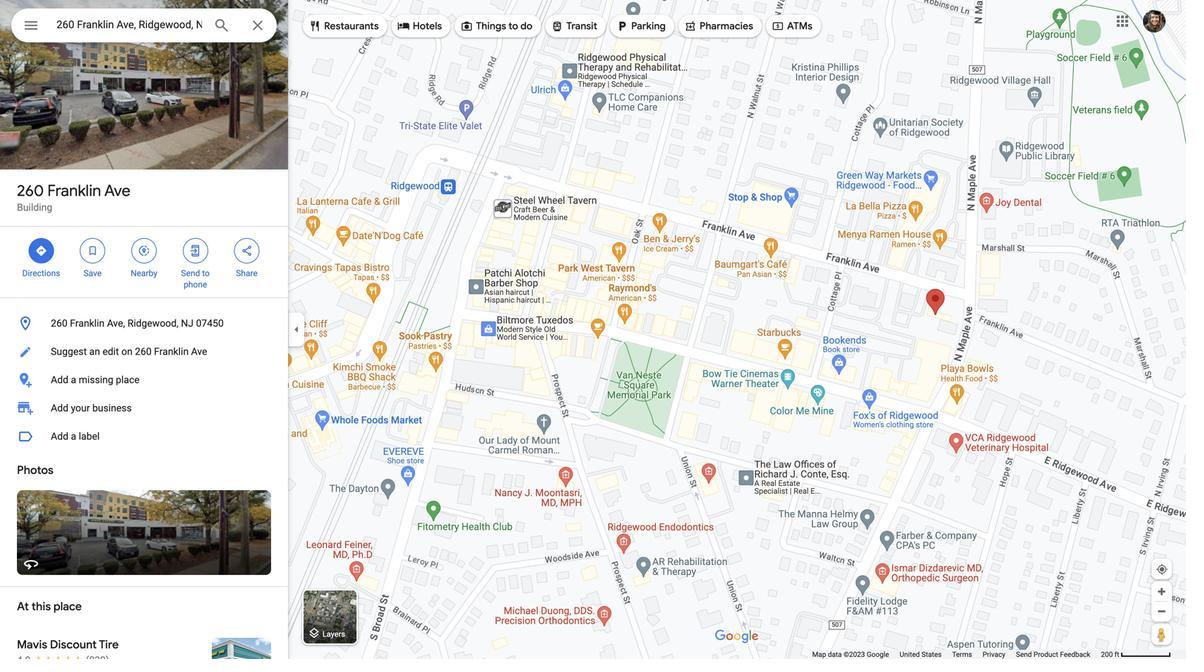 Task type: vqa. For each thing, say whether or not it's contained in the screenshot.
Nearby
yes



Task type: locate. For each thing, give the bounding box(es) containing it.
footer inside google maps element
[[813, 650, 1102, 659]]


[[551, 18, 564, 34]]

at this place
[[17, 599, 82, 614]]

add down suggest
[[51, 374, 68, 386]]

 things to do
[[461, 18, 533, 34]]

0 vertical spatial franklin
[[47, 181, 101, 201]]

google maps element
[[0, 0, 1187, 659]]

place right this
[[54, 599, 82, 614]]

footer
[[813, 650, 1102, 659]]


[[86, 243, 99, 259]]

1 vertical spatial place
[[54, 599, 82, 614]]

mavis
[[17, 638, 47, 652]]

united
[[900, 650, 920, 659]]

1 vertical spatial a
[[71, 431, 76, 442]]

200 ft
[[1102, 650, 1120, 659]]

send for send product feedback
[[1017, 650, 1033, 659]]

260 for ave
[[17, 181, 44, 201]]

zoom in image
[[1157, 586, 1168, 597]]

add
[[51, 374, 68, 386], [51, 402, 68, 414], [51, 431, 68, 442]]

franklin for ave,
[[70, 318, 105, 329]]

1 add from the top
[[51, 374, 68, 386]]


[[309, 18, 321, 34]]

send inside send to phone
[[181, 268, 200, 278]]

add a label button
[[0, 422, 288, 451]]

1 vertical spatial 260
[[51, 318, 68, 329]]

save
[[84, 268, 102, 278]]

 hotels
[[398, 18, 442, 34]]

nj
[[181, 318, 194, 329]]

a left missing at the bottom left of the page
[[71, 374, 76, 386]]

2 add from the top
[[51, 402, 68, 414]]

send left product
[[1017, 650, 1033, 659]]

1 vertical spatial franklin
[[70, 318, 105, 329]]

hotels
[[413, 20, 442, 32]]

place down on
[[116, 374, 140, 386]]

1 vertical spatial to
[[202, 268, 210, 278]]

add for add a label
[[51, 431, 68, 442]]

1 horizontal spatial send
[[1017, 650, 1033, 659]]

united states
[[900, 650, 942, 659]]

0 vertical spatial a
[[71, 374, 76, 386]]

place
[[116, 374, 140, 386], [54, 599, 82, 614]]

260 right on
[[135, 346, 152, 357]]

 parking
[[616, 18, 666, 34]]

discount
[[50, 638, 97, 652]]

1 horizontal spatial place
[[116, 374, 140, 386]]

map
[[813, 650, 827, 659]]

0 vertical spatial place
[[116, 374, 140, 386]]

to
[[509, 20, 519, 32], [202, 268, 210, 278]]

atms
[[788, 20, 813, 32]]

to up phone
[[202, 268, 210, 278]]

ave inside button
[[191, 346, 207, 357]]

1 vertical spatial send
[[1017, 650, 1033, 659]]

send inside button
[[1017, 650, 1033, 659]]

suggest an edit on 260 franklin ave button
[[0, 338, 288, 366]]


[[189, 243, 202, 259]]

260
[[17, 181, 44, 201], [51, 318, 68, 329], [135, 346, 152, 357]]

layers
[[323, 630, 345, 639]]

things
[[476, 20, 507, 32]]

send up phone
[[181, 268, 200, 278]]

260 franklin ave, ridgewood, nj 07450
[[51, 318, 224, 329]]

1 vertical spatial ave
[[191, 346, 207, 357]]

 transit
[[551, 18, 598, 34]]

building
[[17, 202, 52, 213]]

send product feedback button
[[1017, 650, 1091, 659]]

1 vertical spatial add
[[51, 402, 68, 414]]

add for add a missing place
[[51, 374, 68, 386]]

add inside button
[[51, 431, 68, 442]]

footer containing map data ©2023 google
[[813, 650, 1102, 659]]

0 vertical spatial ave
[[104, 181, 130, 201]]

2 vertical spatial add
[[51, 431, 68, 442]]

franklin
[[47, 181, 101, 201], [70, 318, 105, 329], [154, 346, 189, 357]]

©2023
[[844, 650, 866, 659]]

None field
[[57, 16, 202, 33]]

to left do at the top left
[[509, 20, 519, 32]]

franklin left the "ave,"
[[70, 318, 105, 329]]


[[616, 18, 629, 34]]

edit
[[103, 346, 119, 357]]

add inside button
[[51, 374, 68, 386]]

200 ft button
[[1102, 650, 1172, 659]]

data
[[828, 650, 842, 659]]

0 vertical spatial 260
[[17, 181, 44, 201]]

collapse side panel image
[[289, 322, 304, 337]]


[[398, 18, 410, 34]]

 restaurants
[[309, 18, 379, 34]]

a
[[71, 374, 76, 386], [71, 431, 76, 442]]

this
[[31, 599, 51, 614]]

07450
[[196, 318, 224, 329]]

transit
[[567, 20, 598, 32]]

united states button
[[900, 650, 942, 659]]

2 horizontal spatial 260
[[135, 346, 152, 357]]

missing
[[79, 374, 113, 386]]

franklin for ave
[[47, 181, 101, 201]]

1 horizontal spatial to
[[509, 20, 519, 32]]

0 vertical spatial add
[[51, 374, 68, 386]]

restaurants
[[324, 20, 379, 32]]

mavis discount tire
[[17, 638, 119, 652]]


[[241, 243, 253, 259]]

your
[[71, 402, 90, 414]]

0 vertical spatial to
[[509, 20, 519, 32]]

 search field
[[11, 8, 277, 45]]

add your business link
[[0, 394, 288, 422]]

1 horizontal spatial ave
[[191, 346, 207, 357]]

ft
[[1115, 650, 1120, 659]]

0 horizontal spatial 260
[[17, 181, 44, 201]]

ave
[[104, 181, 130, 201], [191, 346, 207, 357]]

franklin inside 260 franklin ave building
[[47, 181, 101, 201]]

1 horizontal spatial 260
[[51, 318, 68, 329]]

send product feedback
[[1017, 650, 1091, 659]]

0 horizontal spatial place
[[54, 599, 82, 614]]

0 horizontal spatial to
[[202, 268, 210, 278]]

2 vertical spatial franklin
[[154, 346, 189, 357]]

franklin up the building
[[47, 181, 101, 201]]

a left label
[[71, 431, 76, 442]]

show street view coverage image
[[1152, 624, 1173, 645]]

260 up the building
[[17, 181, 44, 201]]

0 vertical spatial send
[[181, 268, 200, 278]]

a for label
[[71, 431, 76, 442]]

a for missing
[[71, 374, 76, 386]]

0 horizontal spatial ave
[[104, 181, 130, 201]]

2 a from the top
[[71, 431, 76, 442]]

add for add your business
[[51, 402, 68, 414]]

google account: giulia masi  
(giulia.masi@adept.ai) image
[[1144, 10, 1166, 33]]

phone
[[184, 280, 207, 290]]

1 a from the top
[[71, 374, 76, 386]]

franklin down the nj
[[154, 346, 189, 357]]

mavis discount tire link
[[0, 627, 288, 659]]

a inside button
[[71, 431, 76, 442]]

send
[[181, 268, 200, 278], [1017, 650, 1033, 659]]

add left label
[[51, 431, 68, 442]]

at
[[17, 599, 29, 614]]

260 up suggest
[[51, 318, 68, 329]]

260 inside 260 franklin ave building
[[17, 181, 44, 201]]

a inside button
[[71, 374, 76, 386]]

3 add from the top
[[51, 431, 68, 442]]

0 horizontal spatial send
[[181, 268, 200, 278]]

to inside send to phone
[[202, 268, 210, 278]]

add left your
[[51, 402, 68, 414]]



Task type: describe. For each thing, give the bounding box(es) containing it.
add a label
[[51, 431, 100, 442]]

ave inside 260 franklin ave building
[[104, 181, 130, 201]]

 atms
[[772, 18, 813, 34]]

actions for 260 franklin ave region
[[0, 227, 288, 297]]

send for send to phone
[[181, 268, 200, 278]]

suggest
[[51, 346, 87, 357]]

label
[[79, 431, 100, 442]]

ave,
[[107, 318, 125, 329]]

260 for ave,
[[51, 318, 68, 329]]

tire
[[99, 638, 119, 652]]

an
[[89, 346, 100, 357]]

260 franklin ave, ridgewood, nj 07450 button
[[0, 309, 288, 338]]


[[35, 243, 48, 259]]

2 vertical spatial 260
[[135, 346, 152, 357]]

nearby
[[131, 268, 157, 278]]

feedback
[[1061, 650, 1091, 659]]


[[772, 18, 785, 34]]

add a missing place
[[51, 374, 140, 386]]


[[685, 18, 697, 34]]

terms button
[[953, 650, 973, 659]]

place inside button
[[116, 374, 140, 386]]

4.9 stars 839 reviews image
[[17, 653, 109, 659]]

show your location image
[[1157, 563, 1169, 576]]

states
[[922, 650, 942, 659]]

share
[[236, 268, 258, 278]]

260 franklin ave main content
[[0, 0, 288, 659]]

suggest an edit on 260 franklin ave
[[51, 346, 207, 357]]

none field inside 260 franklin ave, ridgewood, nj 07450 "field"
[[57, 16, 202, 33]]

map data ©2023 google
[[813, 650, 890, 659]]


[[138, 243, 150, 259]]

add a missing place button
[[0, 366, 288, 394]]

pharmacies
[[700, 20, 754, 32]]

add your business
[[51, 402, 132, 414]]


[[23, 15, 40, 36]]

 button
[[11, 8, 51, 45]]

send to phone
[[181, 268, 210, 290]]

to inside " things to do"
[[509, 20, 519, 32]]

do
[[521, 20, 533, 32]]

parking
[[632, 20, 666, 32]]

zoom out image
[[1157, 606, 1168, 617]]

ridgewood,
[[128, 318, 179, 329]]

google
[[867, 650, 890, 659]]

terms
[[953, 650, 973, 659]]


[[461, 18, 473, 34]]

business
[[92, 402, 132, 414]]

photos
[[17, 463, 53, 478]]

200
[[1102, 650, 1114, 659]]

on
[[121, 346, 133, 357]]

260 Franklin Ave, Ridgewood, NJ 07450 field
[[11, 8, 277, 42]]

privacy
[[983, 650, 1006, 659]]

 pharmacies
[[685, 18, 754, 34]]

privacy button
[[983, 650, 1006, 659]]

directions
[[22, 268, 60, 278]]

product
[[1034, 650, 1059, 659]]

260 franklin ave building
[[17, 181, 130, 213]]



